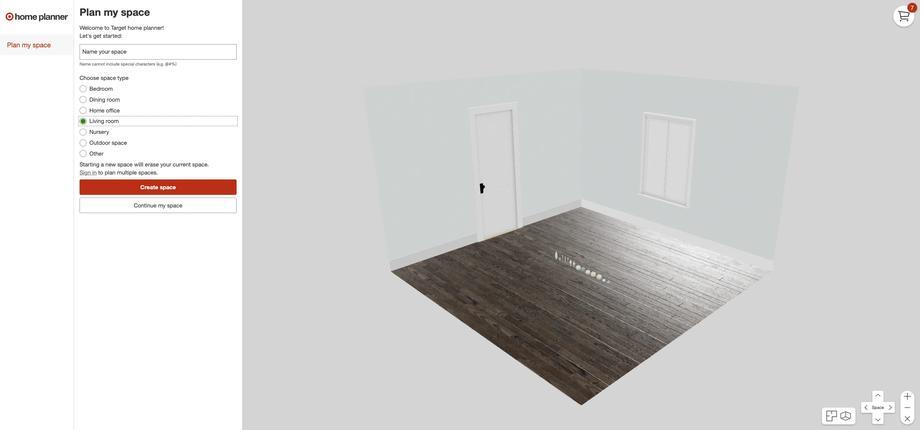 Task type: vqa. For each thing, say whether or not it's contained in the screenshot.
the characters
yes



Task type: describe. For each thing, give the bounding box(es) containing it.
to inside welcome to target home planner! let's get started:
[[104, 24, 109, 31]]

let's
[[80, 32, 92, 39]]

choose space type
[[80, 74, 129, 81]]

my inside "button"
[[22, 41, 31, 49]]

room for living room
[[106, 118, 119, 125]]

@#%)
[[165, 61, 177, 67]]

name cannot include special characters (e.g. @#%)
[[80, 61, 177, 67]]

space up home
[[121, 6, 150, 18]]

space right outdoor
[[112, 139, 127, 146]]

new
[[105, 161, 116, 168]]

tilt camera up 30° image
[[873, 391, 884, 402]]

name
[[80, 61, 91, 67]]

plan inside "button"
[[7, 41, 20, 49]]

a
[[101, 161, 104, 168]]

planner!
[[144, 24, 164, 31]]

continue
[[134, 202, 157, 209]]

sign
[[80, 169, 91, 176]]

special
[[121, 61, 134, 67]]

nursery
[[89, 128, 109, 135]]

space up bedroom
[[101, 74, 116, 81]]

7 button
[[894, 3, 918, 27]]

dining room
[[89, 96, 120, 103]]

in
[[92, 169, 97, 176]]

get
[[93, 32, 101, 39]]

your
[[160, 161, 171, 168]]

to inside starting a new space willl erase your current space. sign in to plan multiple spaces.
[[98, 169, 103, 176]]

space down create space button
[[167, 202, 182, 209]]

continue my space
[[134, 202, 182, 209]]

Dining room radio
[[80, 96, 87, 103]]

Living room radio
[[80, 118, 87, 125]]

home
[[128, 24, 142, 31]]

plan my space button
[[0, 34, 74, 55]]

continue my space button
[[80, 198, 237, 213]]

Home office radio
[[80, 107, 87, 114]]

Other radio
[[80, 150, 87, 157]]

welcome
[[80, 24, 103, 31]]

target
[[111, 24, 126, 31]]

office
[[106, 107, 120, 114]]

pan camera left 30° image
[[862, 402, 873, 413]]

home
[[89, 107, 105, 114]]

dining
[[89, 96, 105, 103]]

Nursery radio
[[80, 129, 87, 136]]

space right create
[[160, 184, 176, 191]]

home office
[[89, 107, 120, 114]]



Task type: locate. For each thing, give the bounding box(es) containing it.
characters
[[135, 61, 155, 67]]

to up started:
[[104, 24, 109, 31]]

1 horizontal spatial my
[[104, 6, 118, 18]]

to
[[104, 24, 109, 31], [98, 169, 103, 176]]

Outdoor space radio
[[80, 139, 87, 146]]

outdoor space
[[89, 139, 127, 146]]

1 horizontal spatial plan my space
[[80, 6, 150, 18]]

current
[[173, 161, 191, 168]]

starting a new space willl erase your current space. sign in to plan multiple spaces.
[[80, 161, 209, 176]]

1 vertical spatial plan my space
[[7, 41, 51, 49]]

willl
[[134, 161, 143, 168]]

starting
[[80, 161, 99, 168]]

welcome to target home planner! let's get started:
[[80, 24, 164, 39]]

multiple
[[117, 169, 137, 176]]

1 vertical spatial to
[[98, 169, 103, 176]]

2 horizontal spatial my
[[158, 202, 166, 209]]

space up 'multiple'
[[117, 161, 133, 168]]

plan my space inside "button"
[[7, 41, 51, 49]]

1 vertical spatial room
[[106, 118, 119, 125]]

room up office
[[107, 96, 120, 103]]

None text field
[[80, 44, 237, 60]]

room
[[107, 96, 120, 103], [106, 118, 119, 125]]

space
[[121, 6, 150, 18], [33, 41, 51, 49], [101, 74, 116, 81], [112, 139, 127, 146], [117, 161, 133, 168], [160, 184, 176, 191], [167, 202, 182, 209]]

started:
[[103, 32, 122, 39]]

choose
[[80, 74, 99, 81]]

room down office
[[106, 118, 119, 125]]

plan
[[80, 6, 101, 18], [7, 41, 20, 49]]

1 horizontal spatial plan
[[80, 6, 101, 18]]

include
[[106, 61, 120, 67]]

create space button
[[80, 179, 237, 195]]

(e.g.
[[156, 61, 164, 67]]

top view button icon image
[[827, 411, 837, 421]]

7
[[911, 4, 914, 11]]

space down 'home planner landing page' image
[[33, 41, 51, 49]]

Bedroom radio
[[80, 85, 87, 92]]

space
[[872, 405, 884, 410]]

home planner landing page image
[[6, 6, 68, 28]]

0 horizontal spatial my
[[22, 41, 31, 49]]

outdoor
[[89, 139, 110, 146]]

bedroom
[[89, 85, 113, 92]]

cannot
[[92, 61, 105, 67]]

plan my space down 'home planner landing page' image
[[7, 41, 51, 49]]

0 vertical spatial my
[[104, 6, 118, 18]]

plan my space up target
[[80, 6, 150, 18]]

type
[[118, 74, 129, 81]]

my down 'home planner landing page' image
[[22, 41, 31, 49]]

my up target
[[104, 6, 118, 18]]

0 vertical spatial room
[[107, 96, 120, 103]]

my inside button
[[158, 202, 166, 209]]

front view button icon image
[[841, 412, 851, 421]]

pan camera right 30° image
[[884, 402, 895, 413]]

space.
[[192, 161, 209, 168]]

room for dining room
[[107, 96, 120, 103]]

0 horizontal spatial plan
[[7, 41, 20, 49]]

1 horizontal spatial to
[[104, 24, 109, 31]]

0 vertical spatial plan my space
[[80, 6, 150, 18]]

0 vertical spatial to
[[104, 24, 109, 31]]

my right continue
[[158, 202, 166, 209]]

my
[[104, 6, 118, 18], [22, 41, 31, 49], [158, 202, 166, 209]]

0 horizontal spatial to
[[98, 169, 103, 176]]

1 vertical spatial my
[[22, 41, 31, 49]]

create space
[[140, 184, 176, 191]]

erase
[[145, 161, 159, 168]]

living
[[89, 118, 104, 125]]

plan
[[105, 169, 115, 176]]

space inside starting a new space willl erase your current space. sign in to plan multiple spaces.
[[117, 161, 133, 168]]

other
[[89, 150, 104, 157]]

tilt camera down 30° image
[[873, 413, 884, 424]]

1 vertical spatial plan
[[7, 41, 20, 49]]

to right in
[[98, 169, 103, 176]]

spaces.
[[138, 169, 158, 176]]

2 vertical spatial my
[[158, 202, 166, 209]]

create
[[140, 184, 158, 191]]

sign in button
[[80, 169, 97, 177]]

plan my space
[[80, 6, 150, 18], [7, 41, 51, 49]]

living room
[[89, 118, 119, 125]]

space inside "button"
[[33, 41, 51, 49]]

0 vertical spatial plan
[[80, 6, 101, 18]]

0 horizontal spatial plan my space
[[7, 41, 51, 49]]



